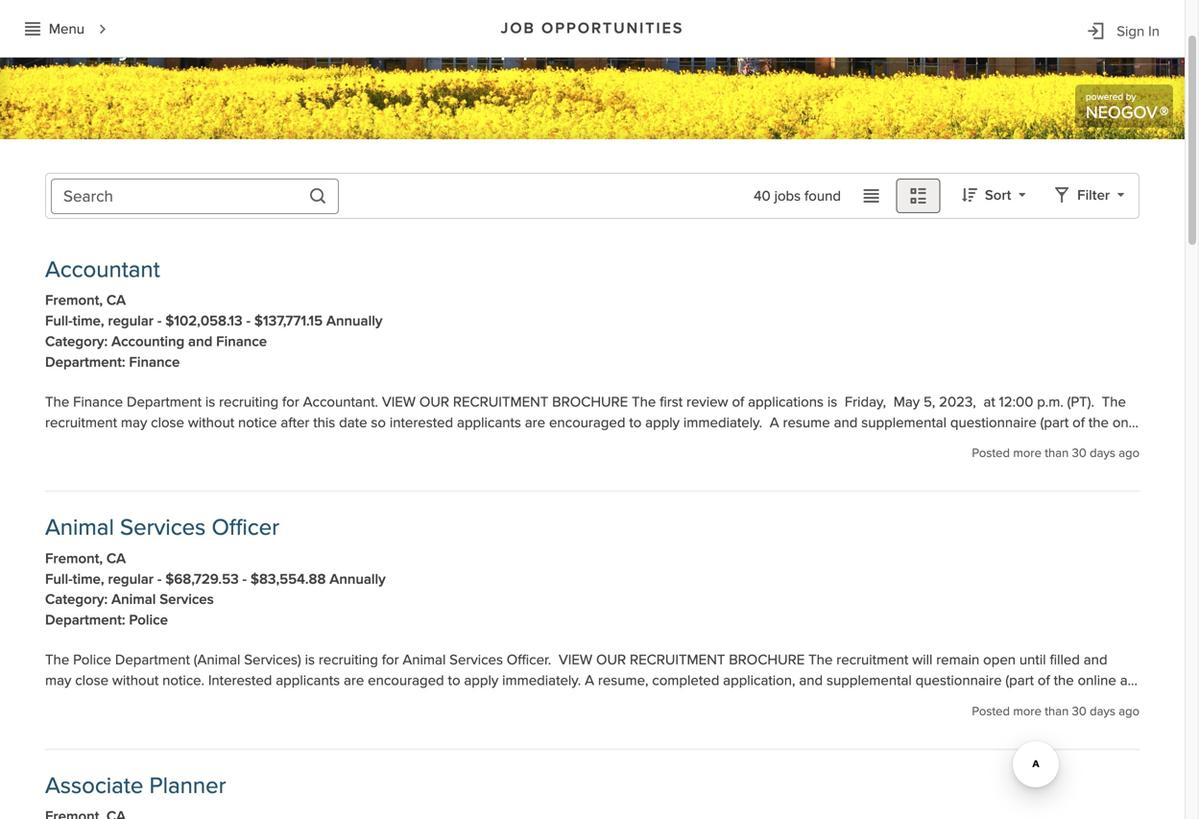 Task type: locate. For each thing, give the bounding box(es) containing it.
1 vertical spatial category:
[[45, 591, 108, 609]]

by
[[1127, 91, 1137, 103]]

1 vertical spatial 30
[[1073, 704, 1087, 719]]

career
[[342, 17, 459, 64]]

2 30 from the top
[[1073, 704, 1087, 719]]

2 posted more than 30 days ago from the top
[[973, 704, 1140, 719]]

sort link
[[954, 179, 1035, 213]]

regular inside 'animal services officer fremont, ca full-time, regular - $68,729.53 - $83,554.88 annually category: animal services department: police'
[[108, 570, 154, 588]]

2 time, from the top
[[73, 570, 104, 588]]

®
[[1160, 102, 1170, 125]]

0 vertical spatial days
[[1090, 446, 1116, 461]]

accountant fremont, ca full-time, regular - $102,058.13 - $137,771.15 annually category: accounting and finance department: finance
[[45, 256, 383, 371]]

1 horizontal spatial recruitment
[[630, 651, 726, 669]]

1 vertical spatial posted more than 30 days ago
[[973, 704, 1140, 719]]

caret down image inside filter link
[[1118, 189, 1125, 201]]

1 horizontal spatial caret down image
[[1118, 189, 1125, 201]]

time, down the accountant
[[73, 312, 104, 330]]

posted down open
[[973, 704, 1011, 719]]

1 horizontal spatial police
[[129, 612, 168, 629]]

brochure
[[553, 393, 628, 411], [729, 651, 805, 669]]

0 horizontal spatial caret down image
[[1020, 189, 1026, 201]]

fremont, down animal services officer link
[[45, 550, 103, 568]]

until
[[1020, 651, 1047, 669]]

days
[[1090, 446, 1116, 461], [1090, 704, 1116, 719]]

30 for animal services officer
[[1073, 704, 1087, 719]]

more down 12:00
[[1014, 446, 1042, 461]]

1 horizontal spatial view
[[559, 651, 593, 669]]

1 vertical spatial of
[[732, 393, 745, 411]]

police inside 'animal services officer fremont, ca full-time, regular - $68,729.53 - $83,554.88 annually category: animal services department: police'
[[129, 612, 168, 629]]

services
[[120, 514, 206, 542], [160, 591, 214, 609], [450, 651, 503, 669]]

1 time, from the top
[[73, 312, 104, 330]]

annually
[[327, 312, 383, 330], [330, 570, 386, 588]]

than down filled
[[1045, 704, 1069, 719]]

(animal
[[194, 651, 241, 669]]

posted more than 30 days ago for accountant
[[973, 446, 1140, 461]]

0 vertical spatial annually
[[327, 312, 383, 330]]

filled
[[1050, 651, 1081, 669]]

1 vertical spatial time,
[[73, 570, 104, 588]]

city of fremont career opportunities
[[72, 17, 700, 64]]

2 category: from the top
[[45, 591, 108, 609]]

1 category: from the top
[[45, 333, 108, 351]]

1 vertical spatial and
[[1084, 651, 1108, 669]]

planner
[[149, 772, 226, 800]]

sign
[[1117, 23, 1145, 40]]

2 more from the top
[[1014, 704, 1042, 719]]

- left $68,729.53
[[157, 570, 162, 588]]

0 vertical spatial recruiting
[[219, 393, 279, 411]]

0 vertical spatial recruitment
[[453, 393, 549, 411]]

1 vertical spatial fremont,
[[45, 550, 103, 568]]

1 vertical spatial view
[[559, 651, 593, 669]]

1 ago from the top
[[1119, 446, 1140, 461]]

posted more than 30 days ago down filled
[[973, 704, 1140, 719]]

police
[[129, 612, 168, 629], [73, 651, 111, 669]]

time, inside 'animal services officer fremont, ca full-time, regular - $68,729.53 - $83,554.88 annually category: animal services department: police'
[[73, 570, 104, 588]]

1 vertical spatial full-
[[45, 570, 73, 588]]

annually right the $137,771.15
[[327, 312, 383, 330]]

0 vertical spatial brochure
[[553, 393, 628, 411]]

finance
[[216, 333, 267, 351], [129, 353, 180, 371], [73, 393, 123, 411]]

and down '$102,058.13'
[[188, 333, 213, 351]]

sign in button
[[1075, 6, 1171, 51]]

view
[[382, 393, 416, 411], [559, 651, 593, 669]]

filter link
[[1046, 179, 1134, 213]]

animal services officer fremont, ca full-time, regular - $68,729.53 - $83,554.88 annually category: animal services department: police
[[45, 514, 386, 629]]

and right filled
[[1084, 651, 1108, 669]]

is right services)
[[305, 651, 315, 669]]

fremont,
[[45, 292, 103, 310], [45, 550, 103, 568]]

powered by neogov ®
[[1086, 91, 1170, 125]]

posted for accountant
[[973, 446, 1011, 461]]

review
[[687, 393, 729, 411]]

of right review
[[732, 393, 745, 411]]

category:
[[45, 333, 108, 351], [45, 591, 108, 609]]

1 horizontal spatial finance
[[129, 353, 180, 371]]

1 30 from the top
[[1073, 446, 1087, 461]]

0 vertical spatial regular
[[108, 312, 154, 330]]

annually inside 'animal services officer fremont, ca full-time, regular - $68,729.53 - $83,554.88 annually category: animal services department: police'
[[330, 570, 386, 588]]

ago
[[1119, 446, 1140, 461], [1119, 704, 1140, 719]]

is
[[205, 393, 215, 411], [305, 651, 315, 669]]

department for services
[[115, 651, 190, 669]]

fremont, inside accountant fremont, ca full-time, regular - $102,058.13 - $137,771.15 annually category: accounting and finance department: finance
[[45, 292, 103, 310]]

0 vertical spatial than
[[1045, 446, 1069, 461]]

1 full- from the top
[[45, 312, 73, 330]]

1 more from the top
[[1014, 446, 1042, 461]]

0 horizontal spatial for
[[282, 393, 300, 411]]

0 vertical spatial our
[[420, 393, 450, 411]]

-
[[157, 312, 162, 330], [246, 312, 251, 330], [157, 570, 162, 588], [243, 570, 247, 588]]

our
[[420, 393, 450, 411], [597, 651, 626, 669]]

0 vertical spatial finance
[[216, 333, 267, 351]]

0 vertical spatial ca
[[107, 292, 126, 310]]

1 vertical spatial police
[[73, 651, 111, 669]]

1 vertical spatial ca
[[107, 550, 126, 568]]

posted down at
[[973, 446, 1011, 461]]

1 vertical spatial for
[[382, 651, 399, 669]]

sort
[[986, 186, 1012, 204]]

recruitment
[[453, 393, 549, 411], [630, 651, 726, 669]]

1 vertical spatial brochure
[[729, 651, 805, 669]]

jobs
[[775, 187, 801, 205]]

posted more than 30 days ago down p.m.
[[973, 446, 1140, 461]]

full-
[[45, 312, 73, 330], [45, 570, 73, 588]]

regular inside accountant fremont, ca full-time, regular - $102,058.13 - $137,771.15 annually category: accounting and finance department: finance
[[108, 312, 154, 330]]

0 vertical spatial more
[[1014, 446, 1042, 461]]

1 vertical spatial than
[[1045, 704, 1069, 719]]

opportunities
[[469, 17, 700, 64], [542, 19, 684, 38]]

0 horizontal spatial police
[[73, 651, 111, 669]]

1 days from the top
[[1090, 446, 1116, 461]]

1 vertical spatial department:
[[45, 612, 125, 629]]

1 vertical spatial is
[[305, 651, 315, 669]]

recruiting down the $137,771.15
[[219, 393, 279, 411]]

animal
[[45, 514, 114, 542], [111, 591, 156, 609], [403, 651, 446, 669]]

0 horizontal spatial and
[[188, 333, 213, 351]]

the finance department is recruiting for accountant. view our recruitment brochure the first review of applications is  friday,  may 5, 2023,  at 12:00 p.m. (pt).  the
[[45, 393, 1127, 411]]

and
[[188, 333, 213, 351], [1084, 651, 1108, 669]]

recruiting right services)
[[319, 651, 378, 669]]

0 vertical spatial police
[[129, 612, 168, 629]]

associate
[[45, 772, 143, 800]]

0 vertical spatial and
[[188, 333, 213, 351]]

caret down image for filter
[[1118, 189, 1125, 201]]

more down until
[[1014, 704, 1042, 719]]

posted
[[973, 446, 1011, 461], [973, 704, 1011, 719]]

time,
[[73, 312, 104, 330], [73, 570, 104, 588]]

1 vertical spatial more
[[1014, 704, 1042, 719]]

of
[[147, 17, 180, 64], [732, 393, 745, 411]]

1 vertical spatial regular
[[108, 570, 154, 588]]

ago for accountant
[[1119, 446, 1140, 461]]

recruiting
[[219, 393, 279, 411], [319, 651, 378, 669]]

30
[[1073, 446, 1087, 461], [1073, 704, 1087, 719]]

0 vertical spatial posted more than 30 days ago
[[973, 446, 1140, 461]]

caret down image right filter
[[1118, 189, 1125, 201]]

department left (animal
[[115, 651, 190, 669]]

0 vertical spatial full-
[[45, 312, 73, 330]]

2 vertical spatial services
[[450, 651, 503, 669]]

1 than from the top
[[1045, 446, 1069, 461]]

2 department: from the top
[[45, 612, 125, 629]]

more
[[1014, 446, 1042, 461], [1014, 704, 1042, 719]]

2 regular from the top
[[108, 570, 154, 588]]

0 vertical spatial is
[[205, 393, 215, 411]]

0 vertical spatial department:
[[45, 353, 125, 371]]

0 vertical spatial category:
[[45, 333, 108, 351]]

1 horizontal spatial for
[[382, 651, 399, 669]]

$68,729.53
[[165, 570, 239, 588]]

0 vertical spatial time,
[[73, 312, 104, 330]]

0 horizontal spatial view
[[382, 393, 416, 411]]

1 vertical spatial annually
[[330, 570, 386, 588]]

0 horizontal spatial finance
[[73, 393, 123, 411]]

applications
[[748, 393, 824, 411]]

than for accountant
[[1045, 446, 1069, 461]]

department: inside accountant fremont, ca full-time, regular - $102,058.13 - $137,771.15 annually category: accounting and finance department: finance
[[45, 353, 125, 371]]

0 vertical spatial of
[[147, 17, 180, 64]]

ca down accountant link
[[107, 292, 126, 310]]

fremont
[[190, 17, 332, 64]]

department down accounting
[[127, 393, 202, 411]]

2 caret down image from the left
[[1118, 189, 1125, 201]]

$102,058.13
[[165, 312, 243, 330]]

2 days from the top
[[1090, 704, 1116, 719]]

0 horizontal spatial of
[[147, 17, 180, 64]]

annually right $83,554.88
[[330, 570, 386, 588]]

department:
[[45, 353, 125, 371], [45, 612, 125, 629]]

at
[[984, 393, 996, 411]]

0 vertical spatial view
[[382, 393, 416, 411]]

1 horizontal spatial is
[[305, 651, 315, 669]]

1 posted from the top
[[973, 446, 1011, 461]]

1 vertical spatial our
[[597, 651, 626, 669]]

accounting
[[111, 333, 185, 351]]

accountant
[[45, 256, 160, 284]]

1 vertical spatial ago
[[1119, 704, 1140, 719]]

regular down animal services officer link
[[108, 570, 154, 588]]

ca inside accountant fremont, ca full-time, regular - $102,058.13 - $137,771.15 annually category: accounting and finance department: finance
[[107, 292, 126, 310]]

ca
[[107, 292, 126, 310], [107, 550, 126, 568]]

2 full- from the top
[[45, 570, 73, 588]]

1 ca from the top
[[107, 292, 126, 310]]

1 vertical spatial finance
[[129, 353, 180, 371]]

0 horizontal spatial is
[[205, 393, 215, 411]]

1 horizontal spatial recruiting
[[319, 651, 378, 669]]

0 vertical spatial fremont,
[[45, 292, 103, 310]]

than down p.m.
[[1045, 446, 1069, 461]]

2 ca from the top
[[107, 550, 126, 568]]

caret down image inside sort link
[[1020, 189, 1026, 201]]

department
[[127, 393, 202, 411], [115, 651, 190, 669]]

regular
[[108, 312, 154, 330], [108, 570, 154, 588]]

0 vertical spatial department
[[127, 393, 202, 411]]

0 vertical spatial ago
[[1119, 446, 1140, 461]]

fremont, down the accountant
[[45, 292, 103, 310]]

category: inside 'animal services officer fremont, ca full-time, regular - $68,729.53 - $83,554.88 annually category: animal services department: police'
[[45, 591, 108, 609]]

2 than from the top
[[1045, 704, 1069, 719]]

Search by keyword. When autocomplete results are available use up and down arrows to select an item. text field
[[51, 179, 339, 214]]

caret down image
[[1020, 189, 1026, 201], [1118, 189, 1125, 201]]

ca down animal services officer link
[[107, 550, 126, 568]]

first
[[660, 393, 683, 411]]

opportunities inside header element
[[542, 19, 684, 38]]

posted more than 30 days ago
[[973, 446, 1140, 461], [973, 704, 1140, 719]]

accountant.
[[303, 393, 378, 411]]

regular up accounting
[[108, 312, 154, 330]]

1 horizontal spatial and
[[1084, 651, 1108, 669]]

0 vertical spatial posted
[[973, 446, 1011, 461]]

1 regular from the top
[[108, 312, 154, 330]]

1 posted more than 30 days ago from the top
[[973, 446, 1140, 461]]

0 horizontal spatial our
[[420, 393, 450, 411]]

1 fremont, from the top
[[45, 292, 103, 310]]

0 vertical spatial 30
[[1073, 446, 1087, 461]]

30 for accountant
[[1073, 446, 1087, 461]]

1 horizontal spatial brochure
[[729, 651, 805, 669]]

1 vertical spatial posted
[[973, 704, 1011, 719]]

of right city
[[147, 17, 180, 64]]

2 ago from the top
[[1119, 704, 1140, 719]]

menu
[[49, 20, 85, 38]]

1 vertical spatial days
[[1090, 704, 1116, 719]]

1 vertical spatial department
[[115, 651, 190, 669]]

time, down animal services officer link
[[73, 570, 104, 588]]

than
[[1045, 446, 1069, 461], [1045, 704, 1069, 719]]

0 horizontal spatial recruitment
[[453, 393, 549, 411]]

2 posted from the top
[[973, 704, 1011, 719]]

the
[[45, 393, 69, 411], [632, 393, 656, 411], [1102, 393, 1127, 411], [45, 651, 69, 669], [809, 651, 833, 669]]

caret down image right sort
[[1020, 189, 1026, 201]]

is down '$102,058.13'
[[205, 393, 215, 411]]

for
[[282, 393, 300, 411], [382, 651, 399, 669]]

1 caret down image from the left
[[1020, 189, 1026, 201]]

1 horizontal spatial our
[[597, 651, 626, 669]]

powered
[[1086, 91, 1124, 103]]

1 department: from the top
[[45, 353, 125, 371]]

2 fremont, from the top
[[45, 550, 103, 568]]



Task type: vqa. For each thing, say whether or not it's contained in the screenshot.
please in the 'for additional information, please contact human resources department at: 3300 capitol ave., building b fremont, ca 94538 ph: (510) 494-4660 humanresources@fremont.gov'
no



Task type: describe. For each thing, give the bounding box(es) containing it.
days for animal services officer
[[1090, 704, 1116, 719]]

will
[[913, 651, 933, 669]]

department: inside 'animal services officer fremont, ca full-time, regular - $68,729.53 - $83,554.88 annually category: animal services department: police'
[[45, 612, 125, 629]]

posted for animal services officer
[[973, 704, 1011, 719]]

recruitment
[[837, 651, 909, 669]]

annually inside accountant fremont, ca full-time, regular - $102,058.13 - $137,771.15 annually category: accounting and finance department: finance
[[327, 312, 383, 330]]

40 jobs found
[[754, 187, 842, 205]]

and inside accountant fremont, ca full-time, regular - $102,058.13 - $137,771.15 annually category: accounting and finance department: finance
[[188, 333, 213, 351]]

1 horizontal spatial of
[[732, 393, 745, 411]]

$83,554.88
[[251, 570, 326, 588]]

associate planner
[[45, 772, 226, 800]]

city
[[72, 17, 137, 64]]

ago for animal services officer
[[1119, 704, 1140, 719]]

job
[[501, 19, 536, 38]]

the police department (animal services) is recruiting for animal services officer.  view our recruitment brochure the recruitment will remain open until filled and
[[45, 651, 1108, 669]]

0 vertical spatial services
[[120, 514, 206, 542]]

department for fremont,
[[127, 393, 202, 411]]

1 vertical spatial services
[[160, 591, 214, 609]]

40
[[754, 187, 771, 205]]

menu link
[[14, 11, 116, 46]]

2 vertical spatial animal
[[403, 651, 446, 669]]

found
[[805, 187, 842, 205]]

1 vertical spatial recruitment
[[630, 651, 726, 669]]

$137,771.15
[[254, 312, 323, 330]]

caret down image for sort
[[1020, 189, 1026, 201]]

accountant link
[[45, 256, 160, 284]]

full- inside accountant fremont, ca full-time, regular - $102,058.13 - $137,771.15 annually category: accounting and finance department: finance
[[45, 312, 73, 330]]

- right $68,729.53
[[243, 570, 247, 588]]

friday,
[[845, 393, 887, 411]]

0 horizontal spatial brochure
[[553, 393, 628, 411]]

1 vertical spatial animal
[[111, 591, 156, 609]]

full- inside 'animal services officer fremont, ca full-time, regular - $68,729.53 - $83,554.88 annually category: animal services department: police'
[[45, 570, 73, 588]]

days for accountant
[[1090, 446, 1116, 461]]

time, inside accountant fremont, ca full-time, regular - $102,058.13 - $137,771.15 annually category: accounting and finance department: finance
[[73, 312, 104, 330]]

chevron right image
[[94, 21, 111, 38]]

job opportunities
[[501, 19, 684, 38]]

sign in
[[1117, 23, 1160, 40]]

5,
[[924, 393, 936, 411]]

p.m.
[[1038, 393, 1064, 411]]

- up accounting
[[157, 312, 162, 330]]

more for animal services officer
[[1014, 704, 1042, 719]]

2 vertical spatial finance
[[73, 393, 123, 411]]

header element
[[0, 0, 1185, 57]]

associate planner link
[[45, 772, 226, 800]]

category: inside accountant fremont, ca full-time, regular - $102,058.13 - $137,771.15 annually category: accounting and finance department: finance
[[45, 333, 108, 351]]

in
[[1149, 23, 1160, 40]]

12:00
[[1000, 393, 1034, 411]]

0 horizontal spatial recruiting
[[219, 393, 279, 411]]

remain
[[937, 651, 980, 669]]

open
[[984, 651, 1016, 669]]

services)
[[244, 651, 301, 669]]

more for accountant
[[1014, 446, 1042, 461]]

filter
[[1078, 186, 1111, 204]]

xs image
[[25, 21, 40, 36]]

2 horizontal spatial finance
[[216, 333, 267, 351]]

animal services officer link
[[45, 514, 280, 542]]

neogov
[[1086, 102, 1158, 123]]

ca inside 'animal services officer fremont, ca full-time, regular - $68,729.53 - $83,554.88 annually category: animal services department: police'
[[107, 550, 126, 568]]

1 vertical spatial recruiting
[[319, 651, 378, 669]]

officer
[[212, 514, 280, 542]]

fremont, inside 'animal services officer fremont, ca full-time, regular - $68,729.53 - $83,554.88 annually category: animal services department: police'
[[45, 550, 103, 568]]

0 vertical spatial for
[[282, 393, 300, 411]]

- left the $137,771.15
[[246, 312, 251, 330]]

city of fremont career opportunities link
[[0, 0, 1185, 139]]

0 vertical spatial animal
[[45, 514, 114, 542]]

than for animal services officer
[[1045, 704, 1069, 719]]

posted more than 30 days ago for animal services officer
[[973, 704, 1140, 719]]



